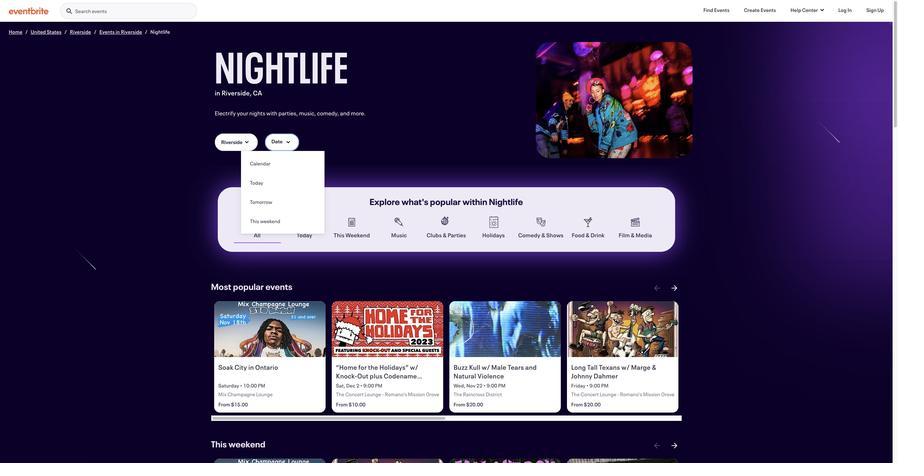 Task type: vqa. For each thing, say whether or not it's contained in the screenshot.


Task type: describe. For each thing, give the bounding box(es) containing it.
for
[[358, 363, 367, 372]]

your
[[237, 109, 248, 117]]

4 / from the left
[[145, 28, 147, 35]]

riverside button
[[215, 134, 258, 151]]

1 horizontal spatial nightlife
[[215, 38, 349, 95]]

most popular events
[[211, 281, 293, 293]]

9:00 inside buzz kull w/ male tears and natural violence wed, nov 22 •  9:00 pm the raincross district from $20.00
[[487, 382, 497, 389]]

weekend for this weekend link
[[229, 439, 266, 450]]

electrify
[[215, 109, 236, 117]]

9:00 inside the long tall texans w/ marge & johnny dahmer friday • 9:00 pm the concert lounge - romano's mission grove from $20.00
[[590, 382, 600, 389]]

w/ inside "home for the holidays" w/ knock-out plus codename rocky/b foundation
[[410, 363, 418, 372]]

knock-
[[336, 372, 357, 380]]

out
[[357, 372, 369, 380]]

and inside buzz kull w/ male tears and natural violence wed, nov 22 •  9:00 pm the raincross district from $20.00
[[525, 363, 537, 372]]

drink
[[591, 231, 605, 239]]

with
[[266, 109, 277, 117]]

what's
[[402, 196, 429, 208]]

pm inside "saturday • 10:00 pm mix champagne lounge from $15.00"
[[258, 382, 265, 389]]

"home
[[336, 363, 357, 372]]

• inside "saturday • 10:00 pm mix champagne lounge from $15.00"
[[240, 382, 242, 389]]

3 / from the left
[[94, 28, 96, 35]]

search
[[75, 8, 91, 15]]

comedy & shows
[[518, 231, 564, 239]]

calendar
[[250, 160, 271, 167]]

find
[[704, 7, 713, 13]]

search events button
[[60, 3, 197, 19]]

comedy,
[[317, 109, 339, 117]]

1 horizontal spatial today
[[297, 231, 312, 239]]

log in
[[839, 7, 852, 13]]

1 vertical spatial in
[[215, 89, 220, 97]]

0 vertical spatial and
[[340, 109, 350, 117]]

eventbrite image
[[9, 7, 49, 14]]

all
[[254, 231, 261, 239]]

- inside the long tall texans w/ marge & johnny dahmer friday • 9:00 pm the concert lounge - romano's mission grove from $20.00
[[617, 391, 619, 398]]

w/ inside the long tall texans w/ marge & johnny dahmer friday • 9:00 pm the concert lounge - romano's mission grove from $20.00
[[622, 363, 630, 372]]

district
[[486, 391, 502, 398]]

most popular events link
[[211, 281, 293, 293]]

mission inside sat, dec 2 •  9:00 pm the concert lounge - romano's mission grove from $10.00
[[408, 391, 425, 398]]

explore what's popular within nightlife
[[370, 196, 523, 208]]

nightlife in riverside, ca image
[[536, 42, 693, 158]]

create events link
[[738, 3, 782, 17]]

lounge inside "saturday • 10:00 pm mix champagne lounge from $15.00"
[[256, 391, 273, 398]]

ca
[[253, 89, 262, 97]]

long
[[571, 363, 586, 372]]

the inside buzz kull w/ male tears and natural violence wed, nov 22 •  9:00 pm the raincross district from $20.00
[[454, 391, 462, 398]]

• inside the long tall texans w/ marge & johnny dahmer friday • 9:00 pm the concert lounge - romano's mission grove from $20.00
[[587, 382, 589, 389]]

more.
[[351, 109, 366, 117]]

parties
[[448, 231, 466, 239]]

in
[[848, 7, 852, 13]]

create events
[[744, 7, 776, 13]]

home / united states / riverside / events in riverside / nightlife
[[9, 28, 170, 35]]

tall
[[587, 363, 598, 372]]

riverside,
[[222, 89, 252, 97]]

foundation
[[363, 380, 397, 389]]

film
[[619, 231, 630, 239]]

$10.00
[[349, 401, 366, 408]]

riverside link
[[70, 28, 91, 35]]

1 horizontal spatial events
[[266, 281, 293, 293]]

within
[[463, 196, 487, 208]]

food & drink
[[572, 231, 605, 239]]

2 vertical spatial nightlife
[[489, 196, 523, 208]]

this weekend link
[[211, 439, 266, 450]]

"home for the holidays" w/ knock-out plus codename rocky/b foundation
[[336, 363, 418, 389]]

up
[[878, 7, 884, 13]]

soak city in ontario
[[218, 363, 278, 372]]

buzz kull w/ male tears and natural violence link
[[454, 363, 558, 381]]

grove inside the long tall texans w/ marge & johnny dahmer friday • 9:00 pm the concert lounge - romano's mission grove from $20.00
[[661, 391, 675, 398]]

champagne
[[228, 391, 255, 398]]

violence
[[478, 372, 504, 380]]

sign up link
[[861, 3, 890, 17]]

friday
[[571, 382, 586, 389]]

events for create events
[[761, 7, 776, 13]]

electrify your nights with parties, music, comedy, and more.
[[215, 109, 366, 117]]

shows
[[546, 231, 564, 239]]

buzz
[[454, 363, 468, 372]]

this weekend for this weekend link
[[211, 439, 266, 450]]

food
[[572, 231, 585, 239]]

9:00 inside sat, dec 2 •  9:00 pm the concert lounge - romano's mission grove from $10.00
[[363, 382, 374, 389]]

home
[[9, 28, 22, 35]]

22
[[477, 382, 483, 389]]

tears
[[508, 363, 524, 372]]

from inside sat, dec 2 •  9:00 pm the concert lounge - romano's mission grove from $10.00
[[336, 401, 348, 408]]

sat, dec 2 •  9:00 pm the concert lounge - romano's mission grove from $10.00
[[336, 382, 439, 408]]

music,
[[299, 109, 316, 117]]

soak city in ontario primary image image
[[214, 301, 326, 357]]

music
[[391, 231, 407, 239]]

the inside the long tall texans w/ marge & johnny dahmer friday • 9:00 pm the concert lounge - romano's mission grove from $20.00
[[571, 391, 580, 398]]

long tall texans w/ marge & johnny dahmer link
[[571, 363, 676, 381]]

help center
[[791, 7, 818, 13]]

2 horizontal spatial in
[[248, 363, 254, 372]]

pm inside the long tall texans w/ marge & johnny dahmer friday • 9:00 pm the concert lounge - romano's mission grove from $20.00
[[601, 382, 609, 389]]

in riverside, ca
[[215, 89, 262, 97]]

johnny
[[571, 372, 593, 380]]

ontario
[[255, 363, 278, 372]]

lounge inside the long tall texans w/ marge & johnny dahmer friday • 9:00 pm the concert lounge - romano's mission grove from $20.00
[[600, 391, 616, 398]]

concert inside sat, dec 2 •  9:00 pm the concert lounge - romano's mission grove from $10.00
[[345, 391, 364, 398]]

"home for the holidays" w/ knock-out plus codename rocky/b foundation link
[[336, 363, 441, 389]]

today inside button
[[250, 179, 263, 186]]

tomorrow button
[[241, 192, 325, 212]]

codename
[[384, 372, 417, 380]]

home link
[[9, 28, 22, 35]]

arrow right chunky_svg image
[[670, 284, 679, 293]]

2 horizontal spatial this
[[334, 231, 345, 239]]



Task type: locate. For each thing, give the bounding box(es) containing it.
2 horizontal spatial w/
[[622, 363, 630, 372]]

1 vertical spatial weekend
[[229, 439, 266, 450]]

mission down 'codename'
[[408, 391, 425, 398]]

rocky/b
[[336, 380, 362, 389]]

menu
[[241, 154, 325, 231]]

1 the from the left
[[336, 391, 345, 398]]

9:00 down dahmer
[[590, 382, 600, 389]]

1 vertical spatial nightlife
[[215, 38, 349, 95]]

1 $20.00 from the left
[[466, 401, 483, 408]]

2 pm from the left
[[375, 382, 382, 389]]

3 pm from the left
[[498, 382, 506, 389]]

1 grove from the left
[[426, 391, 439, 398]]

2 mission from the left
[[643, 391, 660, 398]]

1 - from the left
[[382, 391, 384, 398]]

1 vertical spatial popular
[[233, 281, 264, 293]]

and left "more."
[[340, 109, 350, 117]]

this weekend
[[250, 218, 280, 225], [211, 439, 266, 450]]

2 horizontal spatial the
[[571, 391, 580, 398]]

lounge down dahmer
[[600, 391, 616, 398]]

romano's inside the long tall texans w/ marge & johnny dahmer friday • 9:00 pm the concert lounge - romano's mission grove from $20.00
[[620, 391, 642, 398]]

1 horizontal spatial concert
[[581, 391, 599, 398]]

grove inside sat, dec 2 •  9:00 pm the concert lounge - romano's mission grove from $10.00
[[426, 391, 439, 398]]

plus
[[370, 372, 383, 380]]

menu containing calendar
[[241, 154, 325, 231]]

• right friday
[[587, 382, 589, 389]]

/ right riverside link
[[94, 28, 96, 35]]

0 vertical spatial today
[[250, 179, 263, 186]]

this for the this weekend button on the top
[[250, 218, 259, 225]]

help
[[791, 7, 801, 13]]

concert inside the long tall texans w/ marge & johnny dahmer friday • 9:00 pm the concert lounge - romano's mission grove from $20.00
[[581, 391, 599, 398]]

log
[[839, 7, 847, 13]]

holidays
[[482, 231, 505, 239]]

2 the from the left
[[454, 391, 462, 398]]

tomorrow
[[250, 199, 272, 206]]

saturday • 10:00 pm mix champagne lounge from $15.00
[[218, 382, 273, 408]]

parties,
[[278, 109, 298, 117]]

1 horizontal spatial and
[[525, 363, 537, 372]]

2 horizontal spatial events
[[761, 7, 776, 13]]

dec
[[346, 382, 355, 389]]

long tall texans w/ marge & johnny dahmer friday • 9:00 pm the concert lounge - romano's mission grove from $20.00
[[571, 363, 675, 408]]

2 / from the left
[[64, 28, 67, 35]]

2 vertical spatial this
[[211, 439, 227, 450]]

$20.00 down friday
[[584, 401, 601, 408]]

weekend inside the this weekend button
[[260, 218, 280, 225]]

2 9:00 from the left
[[487, 382, 497, 389]]

weekend for the this weekend button on the top
[[260, 218, 280, 225]]

& left shows
[[542, 231, 545, 239]]

arrow left chunky_svg image
[[653, 284, 661, 293]]

2 vertical spatial in
[[248, 363, 254, 372]]

events for find events
[[714, 7, 730, 13]]

1 horizontal spatial the
[[454, 391, 462, 398]]

riverside down electrify
[[221, 139, 243, 146]]

1 horizontal spatial grove
[[661, 391, 675, 398]]

find events
[[704, 7, 730, 13]]

from inside the long tall texans w/ marge & johnny dahmer friday • 9:00 pm the concert lounge - romano's mission grove from $20.00
[[571, 401, 583, 408]]

2 from from the left
[[336, 401, 348, 408]]

2 horizontal spatial 9:00
[[590, 382, 600, 389]]

united
[[31, 28, 46, 35]]

4 • from the left
[[587, 382, 589, 389]]

arrow right chunky_svg image
[[670, 442, 679, 450]]

romano's down long tall texans w/ marge & johnny dahmer link
[[620, 391, 642, 398]]

today down calendar
[[250, 179, 263, 186]]

1 vertical spatial this weekend
[[211, 439, 266, 450]]

0 vertical spatial in
[[116, 28, 120, 35]]

1 pm from the left
[[258, 382, 265, 389]]

1 lounge from the left
[[256, 391, 273, 398]]

1 horizontal spatial popular
[[430, 196, 461, 208]]

/ right states
[[64, 28, 67, 35]]

1 vertical spatial and
[[525, 363, 537, 372]]

this weekend inside the this weekend button
[[250, 218, 280, 225]]

in right 'city'
[[248, 363, 254, 372]]

from left $10.00
[[336, 401, 348, 408]]

lounge down foundation
[[365, 391, 381, 398]]

events right find
[[714, 7, 730, 13]]

1 horizontal spatial lounge
[[365, 391, 381, 398]]

lounge down '10:00'
[[256, 391, 273, 398]]

log in link
[[833, 3, 858, 17]]

2 horizontal spatial riverside
[[221, 139, 243, 146]]

and right tears
[[525, 363, 537, 372]]

w/ right the holidays" in the bottom left of the page
[[410, 363, 418, 372]]

holidays"
[[380, 363, 409, 372]]

3 w/ from the left
[[622, 363, 630, 372]]

& for clubs
[[443, 231, 447, 239]]

the inside sat, dec 2 •  9:00 pm the concert lounge - romano's mission grove from $10.00
[[336, 391, 345, 398]]

buzz kull w/ male tears and natural violence primary image image
[[449, 301, 561, 357]]

1 horizontal spatial 9:00
[[487, 382, 497, 389]]

pm
[[258, 382, 265, 389], [375, 382, 382, 389], [498, 382, 506, 389], [601, 382, 609, 389]]

date button
[[265, 134, 299, 151]]

$20.00 inside buzz kull w/ male tears and natural violence wed, nov 22 •  9:00 pm the raincross district from $20.00
[[466, 401, 483, 408]]

pm right '10:00'
[[258, 382, 265, 389]]

riverside inside button
[[221, 139, 243, 146]]

2 lounge from the left
[[365, 391, 381, 398]]

events down search events
[[99, 28, 115, 35]]

$20.00 down raincross
[[466, 401, 483, 408]]

1 vertical spatial events
[[266, 281, 293, 293]]

-
[[382, 391, 384, 398], [617, 391, 619, 398]]

in left riverside,
[[215, 89, 220, 97]]

$20.00
[[466, 401, 483, 408], [584, 401, 601, 408]]

1 horizontal spatial events
[[714, 7, 730, 13]]

0 vertical spatial this weekend
[[250, 218, 280, 225]]

3 9:00 from the left
[[590, 382, 600, 389]]

events inside find events link
[[714, 7, 730, 13]]

united states link
[[31, 28, 62, 35]]

pm down dahmer
[[601, 382, 609, 389]]

center
[[802, 7, 818, 13]]

from inside "saturday • 10:00 pm mix champagne lounge from $15.00"
[[218, 401, 230, 408]]

pm up district
[[498, 382, 506, 389]]

0 horizontal spatial this
[[211, 439, 227, 450]]

4 pm from the left
[[601, 382, 609, 389]]

1 horizontal spatial w/
[[482, 363, 490, 372]]

• right 2 on the bottom
[[360, 382, 363, 389]]

today down the this weekend button on the top
[[297, 231, 312, 239]]

today button
[[241, 173, 325, 192]]

most
[[211, 281, 231, 293]]

& for comedy
[[542, 231, 545, 239]]

& for food
[[586, 231, 590, 239]]

3 lounge from the left
[[600, 391, 616, 398]]

search events
[[75, 8, 107, 15]]

saturday
[[218, 382, 239, 389]]

media
[[636, 231, 652, 239]]

3 • from the left
[[484, 382, 486, 389]]

concert down friday
[[581, 391, 599, 398]]

2 grove from the left
[[661, 391, 675, 398]]

events inside create events link
[[761, 7, 776, 13]]

soak city in ontario link
[[218, 363, 323, 381]]

9:00 up district
[[487, 382, 497, 389]]

soak
[[218, 363, 233, 372]]

0 vertical spatial popular
[[430, 196, 461, 208]]

1 romano's from the left
[[385, 391, 407, 398]]

0 vertical spatial nightlife
[[150, 28, 170, 35]]

& right marge
[[652, 363, 656, 372]]

2
[[356, 382, 359, 389]]

- inside sat, dec 2 •  9:00 pm the concert lounge - romano's mission grove from $10.00
[[382, 391, 384, 398]]

& inside the long tall texans w/ marge & johnny dahmer friday • 9:00 pm the concert lounge - romano's mission grove from $20.00
[[652, 363, 656, 372]]

0 horizontal spatial nightlife
[[150, 28, 170, 35]]

riverside down search
[[70, 28, 91, 35]]

0 horizontal spatial w/
[[410, 363, 418, 372]]

states
[[47, 28, 62, 35]]

1 w/ from the left
[[410, 363, 418, 372]]

& right film
[[631, 231, 635, 239]]

popular left 'within'
[[430, 196, 461, 208]]

long tall texans w/ marge & johnny dahmer primary image image
[[567, 301, 679, 357]]

0 horizontal spatial and
[[340, 109, 350, 117]]

0 horizontal spatial 9:00
[[363, 382, 374, 389]]

0 horizontal spatial grove
[[426, 391, 439, 398]]

1 horizontal spatial in
[[215, 89, 220, 97]]

this weekend for the this weekend button on the top
[[250, 218, 280, 225]]

/ right the events in riverside 'link'
[[145, 28, 147, 35]]

$20.00 inside the long tall texans w/ marge & johnny dahmer friday • 9:00 pm the concert lounge - romano's mission grove from $20.00
[[584, 401, 601, 408]]

comedy
[[518, 231, 540, 239]]

1 horizontal spatial this
[[250, 218, 259, 225]]

1 vertical spatial this
[[334, 231, 345, 239]]

2 • from the left
[[360, 382, 363, 389]]

the
[[368, 363, 378, 372]]

0 horizontal spatial riverside
[[70, 28, 91, 35]]

city
[[235, 363, 247, 372]]

2 horizontal spatial nightlife
[[489, 196, 523, 208]]

0 vertical spatial weekend
[[260, 218, 280, 225]]

in down search events button
[[116, 28, 120, 35]]

popular
[[430, 196, 461, 208], [233, 281, 264, 293]]

/
[[25, 28, 28, 35], [64, 28, 67, 35], [94, 28, 96, 35], [145, 28, 147, 35]]

9:00 right 2 on the bottom
[[363, 382, 374, 389]]

mission
[[408, 391, 425, 398], [643, 391, 660, 398]]

this inside button
[[250, 218, 259, 225]]

romano's
[[385, 391, 407, 398], [620, 391, 642, 398]]

1 / from the left
[[25, 28, 28, 35]]

from down raincross
[[454, 401, 465, 408]]

2 - from the left
[[617, 391, 619, 398]]

w/
[[410, 363, 418, 372], [482, 363, 490, 372], [622, 363, 630, 372]]

clubs & parties
[[427, 231, 466, 239]]

lounge inside sat, dec 2 •  9:00 pm the concert lounge - romano's mission grove from $10.00
[[365, 391, 381, 398]]

find events link
[[698, 3, 736, 17]]

• inside buzz kull w/ male tears and natural violence wed, nov 22 •  9:00 pm the raincross district from $20.00
[[484, 382, 486, 389]]

from down friday
[[571, 401, 583, 408]]

pm inside buzz kull w/ male tears and natural violence wed, nov 22 •  9:00 pm the raincross district from $20.00
[[498, 382, 506, 389]]

3 from from the left
[[454, 401, 465, 408]]

today
[[250, 179, 263, 186], [297, 231, 312, 239]]

concert down 2 on the bottom
[[345, 391, 364, 398]]

"home for the holidays" w/ knock-out plus codename rocky/b foundation primary image image
[[332, 301, 443, 357]]

0 horizontal spatial mission
[[408, 391, 425, 398]]

1 9:00 from the left
[[363, 382, 374, 389]]

buzz kull w/ male tears and natural violence wed, nov 22 •  9:00 pm the raincross district from $20.00
[[454, 363, 537, 408]]

• inside sat, dec 2 •  9:00 pm the concert lounge - romano's mission grove from $10.00
[[360, 382, 363, 389]]

nov
[[466, 382, 476, 389]]

and
[[340, 109, 350, 117], [525, 363, 537, 372]]

this weekend
[[334, 231, 370, 239]]

weekend
[[346, 231, 370, 239]]

2 $20.00 from the left
[[584, 401, 601, 408]]

0 vertical spatial events
[[92, 8, 107, 15]]

1 horizontal spatial riverside
[[121, 28, 142, 35]]

0 horizontal spatial romano's
[[385, 391, 407, 398]]

1 horizontal spatial mission
[[643, 391, 660, 398]]

popular right most
[[233, 281, 264, 293]]

10:00
[[243, 382, 257, 389]]

this for this weekend link
[[211, 439, 227, 450]]

the down friday
[[571, 391, 580, 398]]

date
[[272, 138, 283, 145]]

/ right home
[[25, 28, 28, 35]]

2 romano's from the left
[[620, 391, 642, 398]]

sign
[[867, 7, 877, 13]]

0 vertical spatial this
[[250, 218, 259, 225]]

1 vertical spatial today
[[297, 231, 312, 239]]

events
[[714, 7, 730, 13], [761, 7, 776, 13], [99, 28, 115, 35]]

kull
[[469, 363, 481, 372]]

in
[[116, 28, 120, 35], [215, 89, 220, 97], [248, 363, 254, 372]]

0 horizontal spatial popular
[[233, 281, 264, 293]]

0 horizontal spatial -
[[382, 391, 384, 398]]

• right "22"
[[484, 382, 486, 389]]

2 concert from the left
[[581, 391, 599, 398]]

wed,
[[454, 382, 466, 389]]

pm down plus on the bottom
[[375, 382, 382, 389]]

0 horizontal spatial events
[[92, 8, 107, 15]]

from inside buzz kull w/ male tears and natural violence wed, nov 22 •  9:00 pm the raincross district from $20.00
[[454, 401, 465, 408]]

clubs
[[427, 231, 442, 239]]

4 from from the left
[[571, 401, 583, 408]]

&
[[443, 231, 447, 239], [542, 231, 545, 239], [586, 231, 590, 239], [631, 231, 635, 239], [652, 363, 656, 372]]

male
[[491, 363, 507, 372]]

0 horizontal spatial concert
[[345, 391, 364, 398]]

1 horizontal spatial romano's
[[620, 391, 642, 398]]

0 horizontal spatial $20.00
[[466, 401, 483, 408]]

• up champagne
[[240, 382, 242, 389]]

the down wed,
[[454, 391, 462, 398]]

w/ left marge
[[622, 363, 630, 372]]

from down mix
[[218, 401, 230, 408]]

romano's inside sat, dec 2 •  9:00 pm the concert lounge - romano's mission grove from $10.00
[[385, 391, 407, 398]]

arrow left chunky_svg image
[[653, 442, 661, 450]]

events inside button
[[92, 8, 107, 15]]

& for film
[[631, 231, 635, 239]]

w/ right kull
[[482, 363, 490, 372]]

raincross
[[463, 391, 485, 398]]

2 w/ from the left
[[482, 363, 490, 372]]

pm inside sat, dec 2 •  9:00 pm the concert lounge - romano's mission grove from $10.00
[[375, 382, 382, 389]]

sat,
[[336, 382, 345, 389]]

0 horizontal spatial the
[[336, 391, 345, 398]]

nightlife
[[150, 28, 170, 35], [215, 38, 349, 95], [489, 196, 523, 208]]

w/ inside buzz kull w/ male tears and natural violence wed, nov 22 •  9:00 pm the raincross district from $20.00
[[482, 363, 490, 372]]

riverside down search events button
[[121, 28, 142, 35]]

this weekend button
[[241, 212, 325, 231]]

1 horizontal spatial -
[[617, 391, 619, 398]]

marge
[[631, 363, 651, 372]]

romano's down foundation
[[385, 391, 407, 398]]

0 horizontal spatial in
[[116, 28, 120, 35]]

0 horizontal spatial lounge
[[256, 391, 273, 398]]

- down dahmer
[[617, 391, 619, 398]]

3 the from the left
[[571, 391, 580, 398]]

the down sat,
[[336, 391, 345, 398]]

the
[[336, 391, 345, 398], [454, 391, 462, 398], [571, 391, 580, 398]]

mission down marge
[[643, 391, 660, 398]]

& right clubs
[[443, 231, 447, 239]]

- down foundation
[[382, 391, 384, 398]]

explore
[[370, 196, 400, 208]]

dahmer
[[594, 372, 618, 380]]

& right food at the right
[[586, 231, 590, 239]]

0 horizontal spatial today
[[250, 179, 263, 186]]

create
[[744, 7, 760, 13]]

events right "create"
[[761, 7, 776, 13]]

0 horizontal spatial events
[[99, 28, 115, 35]]

1 concert from the left
[[345, 391, 364, 398]]

1 • from the left
[[240, 382, 242, 389]]

2 horizontal spatial lounge
[[600, 391, 616, 398]]

1 from from the left
[[218, 401, 230, 408]]

riverside
[[70, 28, 91, 35], [121, 28, 142, 35], [221, 139, 243, 146]]

calendar button
[[241, 154, 325, 173]]

1 mission from the left
[[408, 391, 425, 398]]

mission inside the long tall texans w/ marge & johnny dahmer friday • 9:00 pm the concert lounge - romano's mission grove from $20.00
[[643, 391, 660, 398]]

1 horizontal spatial $20.00
[[584, 401, 601, 408]]

lounge
[[256, 391, 273, 398], [365, 391, 381, 398], [600, 391, 616, 398]]

nights
[[249, 109, 265, 117]]



